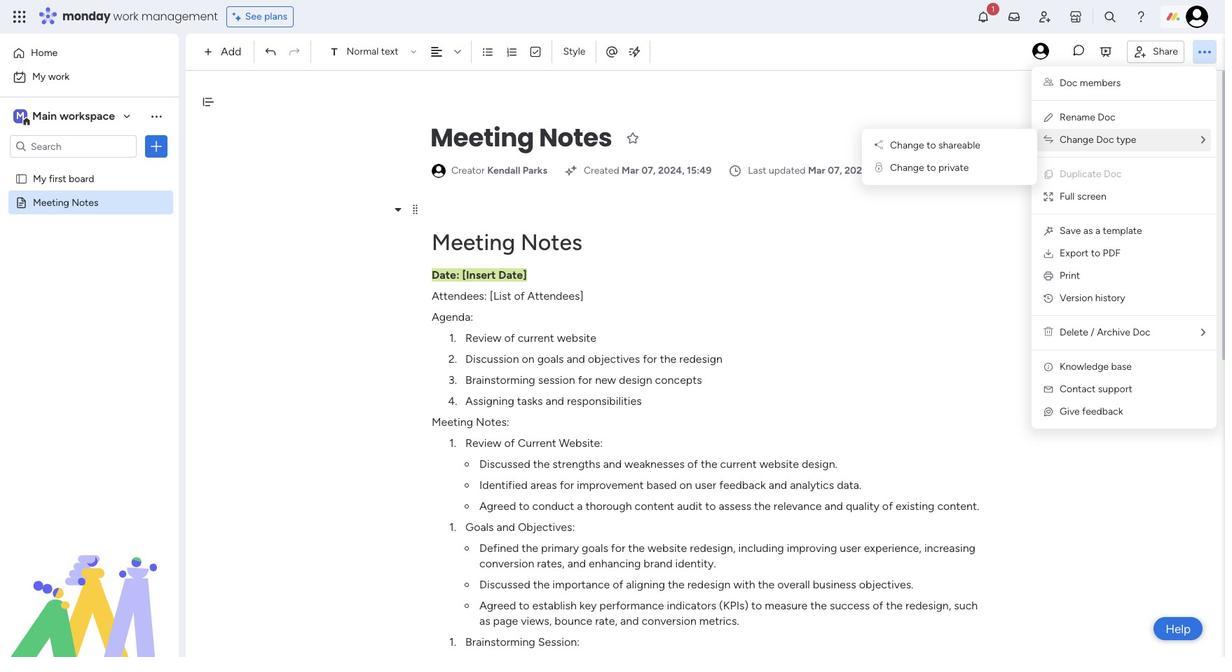 Task type: describe. For each thing, give the bounding box(es) containing it.
my work option
[[8, 66, 170, 88]]

2 vertical spatial notes
[[521, 229, 583, 256]]

meeting down 4 .
[[432, 416, 473, 429]]

audit
[[677, 500, 703, 513]]

menu image
[[410, 204, 420, 215]]

give feedback
[[1060, 406, 1124, 418]]

doc for rename
[[1098, 111, 1116, 123]]

indicators
[[667, 599, 717, 613]]

see plans
[[245, 11, 288, 22]]

full
[[1060, 191, 1075, 203]]

dapulse teams image
[[1044, 77, 1054, 89]]

4
[[448, 395, 455, 408]]

parks
[[523, 165, 548, 177]]

and up the improvement
[[603, 458, 622, 471]]

normal
[[347, 46, 379, 57]]

full screen
[[1060, 191, 1107, 203]]

0 horizontal spatial current
[[518, 332, 554, 345]]

change doc type
[[1060, 134, 1137, 146]]

improvement
[[577, 479, 644, 492]]

meeting notes:
[[432, 416, 510, 429]]

doc right dapulse teams icon
[[1060, 77, 1078, 89]]

my for my work
[[32, 71, 46, 83]]

enhancing
[[589, 557, 641, 571]]

business
[[813, 578, 857, 592]]

dapulse share image
[[875, 140, 883, 151]]

content.
[[938, 500, 980, 513]]

kendall parks image
[[1186, 6, 1209, 28]]

and up defined in the left bottom of the page
[[497, 521, 515, 534]]

created mar 07, 2024, 15:49
[[584, 165, 712, 177]]

board activity image
[[1033, 42, 1050, 59]]

doc members
[[1060, 77, 1121, 89]]

work for my
[[48, 71, 69, 83]]

design.
[[802, 458, 838, 471]]

3 .
[[449, 374, 457, 387]]

of right quality
[[883, 500, 893, 513]]

bulleted list image
[[482, 46, 495, 58]]

2 image for discussed the strengths and weaknesses of the current website design.
[[465, 463, 469, 467]]

give feedback image
[[1043, 407, 1055, 418]]

service icon image for export to pdf
[[1043, 248, 1055, 259]]

design
[[619, 374, 653, 387]]

workspace options image
[[149, 109, 163, 123]]

0 vertical spatial feedback
[[1083, 406, 1124, 418]]

2 .
[[449, 353, 457, 366]]

redesign, inside 'defined the primary goals for the website redesign, including improving user experience, increasing conversion rates, and enhancing brand identity.'
[[690, 542, 736, 555]]

updated
[[769, 165, 806, 177]]

review for review of current website
[[466, 332, 502, 345]]

contact
[[1060, 384, 1096, 395]]

knowledge
[[1060, 361, 1109, 373]]

the up concepts
[[660, 353, 677, 366]]

. for goals and objectives:
[[454, 521, 456, 534]]

my first board
[[33, 172, 94, 184]]

including
[[739, 542, 784, 555]]

date:
[[432, 269, 460, 282]]

give
[[1060, 406, 1080, 418]]

1 . for brainstorming session:
[[449, 636, 456, 649]]

. for review of current website
[[454, 332, 456, 345]]

2 image for defined
[[465, 547, 469, 551]]

1 mar from the left
[[622, 165, 639, 177]]

knowledge base
[[1060, 361, 1132, 373]]

date: [insert date]
[[432, 269, 527, 282]]

improving
[[787, 542, 837, 555]]

home link
[[8, 42, 170, 65]]

the up the brand
[[628, 542, 645, 555]]

add to favorites image
[[626, 131, 640, 145]]

0 vertical spatial on
[[522, 353, 535, 366]]

attendees:
[[432, 290, 487, 303]]

1 . for review of current website:
[[449, 437, 456, 450]]

and inside agreed to establish key performance indicators (kpis) to measure the success of the redesign, such as page views, bounce rate, and conversion metrics.
[[621, 615, 639, 628]]

for up design at the bottom of page
[[643, 353, 657, 366]]

list arrow image
[[1202, 135, 1206, 145]]

with
[[734, 578, 756, 592]]

thorough
[[586, 500, 632, 513]]

for inside 'defined the primary goals for the website redesign, including improving user experience, increasing conversion rates, and enhancing brand identity.'
[[611, 542, 626, 555]]

my work
[[32, 71, 69, 83]]

goals and objectives:
[[466, 521, 575, 534]]

existing
[[896, 500, 935, 513]]

delete
[[1060, 327, 1089, 339]]

conduct
[[533, 500, 575, 513]]

1 vertical spatial notes
[[72, 196, 99, 208]]

quality
[[846, 500, 880, 513]]

1 vertical spatial current
[[721, 458, 757, 471]]

identity.
[[676, 557, 716, 571]]

v2 delete line image
[[1044, 327, 1054, 339]]

of up discussion
[[505, 332, 515, 345]]

full screen image
[[1043, 191, 1055, 203]]

dapulse private image
[[876, 162, 883, 174]]

to for shareable
[[927, 140, 936, 151]]

agreed for agreed to establish key performance indicators (kpis) to measure the success of the redesign, such as page views, bounce rate, and conversion metrics.
[[480, 599, 516, 613]]

the up "indicators"
[[668, 578, 685, 592]]

conversion inside agreed to establish key performance indicators (kpis) to measure the success of the redesign, such as page views, bounce rate, and conversion metrics.
[[642, 615, 697, 628]]

[list
[[490, 290, 511, 303]]

duplicate
[[1060, 168, 1102, 180]]

conversion inside 'defined the primary goals for the website redesign, including improving user experience, increasing conversion rates, and enhancing brand identity.'
[[480, 557, 535, 571]]

performance
[[600, 599, 664, 613]]

version
[[1060, 292, 1093, 304]]

export to pdf
[[1060, 248, 1121, 259]]

private
[[939, 162, 969, 174]]

4 .
[[448, 395, 458, 408]]

of up "identified areas for improvement based on user feedback and analytics data."
[[688, 458, 698, 471]]

redesign, inside agreed to establish key performance indicators (kpis) to measure the success of the redesign, such as page views, bounce rate, and conversion metrics.
[[906, 599, 952, 613]]

help image
[[1134, 10, 1148, 24]]

defined
[[480, 542, 519, 555]]

metrics.
[[700, 615, 740, 628]]

the up areas at left bottom
[[533, 458, 550, 471]]

content
[[635, 500, 675, 513]]

agenda:
[[432, 311, 474, 324]]

search everything image
[[1104, 10, 1118, 24]]

assigning
[[466, 395, 514, 408]]

review of current website:
[[466, 437, 603, 450]]

last updated mar 07, 2024, 15:49
[[748, 165, 898, 177]]

add
[[221, 45, 242, 58]]

3
[[449, 374, 455, 387]]

0 horizontal spatial website
[[557, 332, 597, 345]]

update feed image
[[1008, 10, 1022, 24]]

establish
[[533, 599, 577, 613]]

main workspace
[[32, 109, 115, 123]]

list box containing my first board
[[0, 164, 179, 404]]

and up relevance
[[769, 479, 788, 492]]

goals
[[466, 521, 494, 534]]

aligning
[[626, 578, 665, 592]]

rates,
[[537, 557, 565, 571]]

goals inside 'defined the primary goals for the website redesign, including improving user experience, increasing conversion rates, and enhancing brand identity.'
[[582, 542, 609, 555]]

m
[[16, 110, 24, 122]]

meeting notes inside field
[[431, 120, 612, 156]]

1 for goals and objectives:
[[449, 521, 454, 534]]

1 07, from the left
[[642, 165, 656, 177]]

kendall
[[487, 165, 521, 177]]

. for brainstorming session:
[[454, 636, 456, 649]]

to for establish
[[519, 599, 530, 613]]

pdf
[[1103, 248, 1121, 259]]

discussed the importance of aligning the redesign with the overall business objectives.
[[480, 578, 914, 592]]

meeting down first on the top left of page
[[33, 196, 69, 208]]

first
[[49, 172, 66, 184]]

attendees: [list of attendees]
[[432, 290, 584, 303]]

options image
[[149, 140, 163, 154]]

identified areas for improvement based on user feedback and analytics data.
[[480, 479, 862, 492]]

new
[[595, 374, 616, 387]]

rename doc
[[1060, 111, 1116, 123]]

duplicate doc image
[[1043, 169, 1055, 180]]

1 2024, from the left
[[658, 165, 685, 177]]

objectives
[[588, 353, 640, 366]]

key
[[580, 599, 597, 613]]

doc right archive
[[1133, 327, 1151, 339]]

discussion on goals and objectives for the redesign
[[466, 353, 723, 366]]

public board image for my first board
[[15, 172, 28, 185]]

discussed for discussed the strengths and weaknesses of the current website design.
[[480, 458, 531, 471]]

service icon image for print
[[1043, 271, 1055, 282]]

0 horizontal spatial user
[[695, 479, 717, 492]]

the right "with"
[[758, 578, 775, 592]]

2 mar from the left
[[808, 165, 826, 177]]

my for my first board
[[33, 172, 46, 184]]



Task type: vqa. For each thing, say whether or not it's contained in the screenshot.


Task type: locate. For each thing, give the bounding box(es) containing it.
objectives.
[[859, 578, 914, 592]]

change right dapulse private image
[[890, 162, 925, 174]]

to for pdf
[[1092, 248, 1101, 259]]

my inside list box
[[33, 172, 46, 184]]

of right the [list
[[514, 290, 525, 303]]

1 1 . from the top
[[449, 332, 456, 345]]

management
[[141, 8, 218, 25]]

on up audit
[[680, 479, 693, 492]]

on down review of current website
[[522, 353, 535, 366]]

change down rename at right top
[[1060, 134, 1094, 146]]

0 vertical spatial redesign,
[[690, 542, 736, 555]]

brainstorming session for new design concepts
[[466, 374, 702, 387]]

3 service icon image from the top
[[1043, 293, 1055, 304]]

meeting up creator
[[431, 120, 534, 156]]

2 07, from the left
[[828, 165, 842, 177]]

0 vertical spatial 2 image
[[465, 463, 469, 467]]

2 vertical spatial service icon image
[[1043, 293, 1055, 304]]

0 horizontal spatial on
[[522, 353, 535, 366]]

0 horizontal spatial 15:49
[[687, 165, 712, 177]]

1 horizontal spatial on
[[680, 479, 693, 492]]

discussed up identified
[[480, 458, 531, 471]]

15:49
[[687, 165, 712, 177], [874, 165, 898, 177]]

(kpis)
[[719, 599, 749, 613]]

0 horizontal spatial mar
[[622, 165, 639, 177]]

to up views,
[[519, 599, 530, 613]]

review for review of current website:
[[466, 437, 502, 450]]

1 . down meeting notes:
[[449, 437, 456, 450]]

session:
[[538, 636, 580, 649]]

redesign, up identity.
[[690, 542, 736, 555]]

views,
[[521, 615, 552, 628]]

to right (kpis)
[[752, 599, 762, 613]]

style button
[[557, 40, 592, 64]]

to
[[927, 140, 936, 151], [927, 162, 936, 174], [1092, 248, 1101, 259], [519, 500, 530, 513], [706, 500, 716, 513], [519, 599, 530, 613], [752, 599, 762, 613]]

1 vertical spatial public board image
[[15, 196, 28, 209]]

2024, left dapulse private image
[[845, 165, 871, 177]]

a right conduct
[[577, 500, 583, 513]]

0 vertical spatial as
[[1084, 225, 1093, 237]]

1 service icon image from the top
[[1043, 248, 1055, 259]]

0 vertical spatial conversion
[[480, 557, 535, 571]]

1 2 image from the top
[[465, 484, 469, 488]]

save as a template image
[[1043, 226, 1055, 237]]

2
[[449, 353, 455, 366]]

mar right updated
[[808, 165, 826, 177]]

website inside 'defined the primary goals for the website redesign, including improving user experience, increasing conversion rates, and enhancing brand identity.'
[[648, 542, 687, 555]]

2 image down meeting notes:
[[465, 463, 469, 467]]

1 vertical spatial 2 image
[[465, 583, 469, 588]]

2 2024, from the left
[[845, 165, 871, 177]]

review down notes:
[[466, 437, 502, 450]]

doc left type at right
[[1097, 134, 1114, 146]]

agreed to conduct a thorough content audit to assess the relevance and quality of existing content.
[[480, 500, 980, 513]]

. down 2 .
[[455, 374, 457, 387]]

and up brainstorming session for new design concepts
[[567, 353, 585, 366]]

brainstorming down discussion
[[466, 374, 536, 387]]

export
[[1060, 248, 1089, 259]]

0 horizontal spatial 2024,
[[658, 165, 685, 177]]

based
[[647, 479, 677, 492]]

0 vertical spatial meeting notes
[[431, 120, 612, 156]]

duplicate doc menu item
[[1043, 166, 1206, 183]]

0 vertical spatial current
[[518, 332, 554, 345]]

support
[[1098, 384, 1133, 395]]

1 . left brainstorming session:
[[449, 636, 456, 649]]

the up "identified areas for improvement based on user feedback and analytics data."
[[701, 458, 718, 471]]

1 vertical spatial discussed
[[480, 578, 531, 592]]

members
[[1080, 77, 1121, 89]]

created
[[584, 165, 620, 177]]

website up "analytics"
[[760, 458, 799, 471]]

notes up created
[[539, 120, 612, 156]]

1 horizontal spatial 15:49
[[874, 165, 898, 177]]

1 horizontal spatial current
[[721, 458, 757, 471]]

change right dapulse share image
[[890, 140, 925, 151]]

1 brainstorming from the top
[[466, 374, 536, 387]]

experience,
[[864, 542, 922, 555]]

2 vertical spatial 2 image
[[465, 604, 469, 609]]

and up importance
[[568, 557, 586, 571]]

relevance
[[774, 500, 822, 513]]

discussed up page
[[480, 578, 531, 592]]

v2 change image
[[1044, 134, 1054, 146]]

doc for change
[[1097, 134, 1114, 146]]

4 1 from the top
[[449, 636, 454, 649]]

. left brainstorming session:
[[454, 636, 456, 649]]

of inside agreed to establish key performance indicators (kpis) to measure the success of the redesign, such as page views, bounce rate, and conversion metrics.
[[873, 599, 884, 613]]

agreed to establish key performance indicators (kpis) to measure the success of the redesign, such as page views, bounce rate, and conversion metrics.
[[480, 599, 981, 628]]

as inside agreed to establish key performance indicators (kpis) to measure the success of the redesign, such as page views, bounce rate, and conversion metrics.
[[480, 615, 491, 628]]

lottie animation image
[[0, 516, 179, 658]]

v2 ellipsis image
[[1199, 43, 1212, 61]]

as left page
[[480, 615, 491, 628]]

1 horizontal spatial work
[[113, 8, 139, 25]]

07,
[[642, 165, 656, 177], [828, 165, 842, 177]]

1 1 from the top
[[449, 332, 454, 345]]

list box
[[0, 164, 179, 404]]

0 vertical spatial review
[[466, 332, 502, 345]]

1 vertical spatial service icon image
[[1043, 271, 1055, 282]]

1 . for review of current website
[[449, 332, 456, 345]]

concepts
[[655, 374, 702, 387]]

print
[[1060, 270, 1081, 282]]

1 horizontal spatial feedback
[[1083, 406, 1124, 418]]

user right improving
[[840, 542, 862, 555]]

2 discussed from the top
[[480, 578, 531, 592]]

1 vertical spatial on
[[680, 479, 693, 492]]

0 vertical spatial notes
[[539, 120, 612, 156]]

text
[[381, 46, 399, 57]]

0 vertical spatial brainstorming
[[466, 374, 536, 387]]

1 public board image from the top
[[15, 172, 28, 185]]

1 horizontal spatial as
[[1084, 225, 1093, 237]]

2 vertical spatial 2 image
[[465, 547, 469, 551]]

0 vertical spatial 2 image
[[465, 484, 469, 488]]

1 vertical spatial feedback
[[719, 479, 766, 492]]

numbered list image
[[506, 46, 518, 58]]

2 2 image from the top
[[465, 505, 469, 509]]

rename doc image
[[1043, 112, 1055, 123]]

2 vertical spatial meeting notes
[[432, 229, 583, 256]]

and down data.
[[825, 500, 843, 513]]

add button
[[198, 41, 250, 63]]

and inside 'defined the primary goals for the website redesign, including improving user experience, increasing conversion rates, and enhancing brand identity.'
[[568, 557, 586, 571]]

rate,
[[595, 615, 618, 628]]

workspace selection element
[[13, 108, 117, 126]]

1 vertical spatial as
[[480, 615, 491, 628]]

website up discussion on goals and objectives for the redesign
[[557, 332, 597, 345]]

0 vertical spatial public board image
[[15, 172, 28, 185]]

for left new
[[578, 374, 593, 387]]

meeting notes down my first board
[[33, 196, 99, 208]]

2 image for identified
[[465, 484, 469, 488]]

2 vertical spatial website
[[648, 542, 687, 555]]

of down notes:
[[505, 437, 515, 450]]

invite members image
[[1038, 10, 1052, 24]]

user
[[695, 479, 717, 492], [840, 542, 862, 555]]

meeting notes up parks on the left of page
[[431, 120, 612, 156]]

2 horizontal spatial website
[[760, 458, 799, 471]]

increasing
[[925, 542, 976, 555]]

board
[[69, 172, 94, 184]]

contact support image
[[1043, 384, 1055, 395]]

1 horizontal spatial redesign,
[[906, 599, 952, 613]]

template
[[1103, 225, 1143, 237]]

2 image for agreed to establish key performance indicators (kpis) to measure the success of the redesign, such as page views, bounce rate, and conversion metrics.
[[465, 604, 469, 609]]

1 horizontal spatial user
[[840, 542, 862, 555]]

doc up the change doc type
[[1098, 111, 1116, 123]]

help button
[[1154, 618, 1203, 641]]

of
[[514, 290, 525, 303], [505, 332, 515, 345], [505, 437, 515, 450], [688, 458, 698, 471], [883, 500, 893, 513], [613, 578, 624, 592], [873, 599, 884, 613]]

brainstorming for brainstorming session:
[[466, 636, 536, 649]]

work for monday
[[113, 8, 139, 25]]

service icon image for version history
[[1043, 293, 1055, 304]]

2 image up goals
[[465, 505, 469, 509]]

1 vertical spatial redesign,
[[906, 599, 952, 613]]

1 . up 2 .
[[449, 332, 456, 345]]

public board image
[[15, 172, 28, 185], [15, 196, 28, 209]]

3 2 image from the top
[[465, 604, 469, 609]]

1 for brainstorming session:
[[449, 636, 454, 649]]

2 image for agreed
[[465, 505, 469, 509]]

website:
[[559, 437, 603, 450]]

user inside 'defined the primary goals for the website redesign, including improving user experience, increasing conversion rates, and enhancing brand identity.'
[[840, 542, 862, 555]]

1 vertical spatial redesign
[[688, 578, 731, 592]]

dynamic values image
[[628, 45, 642, 59]]

0 vertical spatial discussed
[[480, 458, 531, 471]]

1
[[449, 332, 454, 345], [449, 437, 454, 450], [449, 521, 454, 534], [449, 636, 454, 649]]

work inside option
[[48, 71, 69, 83]]

2 image down goals
[[465, 547, 469, 551]]

1 for review of current website
[[449, 332, 454, 345]]

brainstorming session:
[[466, 636, 580, 649]]

workspace image
[[13, 109, 27, 124]]

agreed down identified
[[480, 500, 516, 513]]

change to shareable
[[890, 140, 981, 151]]

a
[[1096, 225, 1101, 237], [577, 500, 583, 513]]

to for private
[[927, 162, 936, 174]]

. up 2 .
[[454, 332, 456, 345]]

notifications image
[[977, 10, 991, 24]]

and down performance
[[621, 615, 639, 628]]

3 1 . from the top
[[449, 521, 456, 534]]

undo ⌘+z image
[[265, 46, 277, 58]]

change for change doc type
[[1060, 134, 1094, 146]]

notes down board
[[72, 196, 99, 208]]

0 vertical spatial my
[[32, 71, 46, 83]]

1 agreed from the top
[[480, 500, 516, 513]]

delete / archive doc
[[1060, 327, 1151, 339]]

0 vertical spatial redesign
[[680, 353, 723, 366]]

feedback up assess
[[719, 479, 766, 492]]

assigning tasks and responsibilities
[[466, 395, 642, 408]]

1 image
[[987, 1, 1000, 16]]

3 2 image from the top
[[465, 547, 469, 551]]

and
[[567, 353, 585, 366], [546, 395, 564, 408], [603, 458, 622, 471], [769, 479, 788, 492], [825, 500, 843, 513], [497, 521, 515, 534], [568, 557, 586, 571], [621, 615, 639, 628]]

0 horizontal spatial as
[[480, 615, 491, 628]]

the down objectives.
[[886, 599, 903, 613]]

mar right created
[[622, 165, 639, 177]]

2 image up brainstorming session:
[[465, 604, 469, 609]]

15:49 left last
[[687, 165, 712, 177]]

2 public board image from the top
[[15, 196, 28, 209]]

contact support
[[1060, 384, 1133, 395]]

monday work management
[[62, 8, 218, 25]]

notes up date]
[[521, 229, 583, 256]]

monday
[[62, 8, 110, 25]]

0 horizontal spatial a
[[577, 500, 583, 513]]

1 horizontal spatial website
[[648, 542, 687, 555]]

agreed inside agreed to establish key performance indicators (kpis) to measure the success of the redesign, such as page views, bounce rate, and conversion metrics.
[[480, 599, 516, 613]]

1 discussed from the top
[[480, 458, 531, 471]]

Meeting Notes field
[[427, 120, 616, 156]]

list arrow image
[[1202, 328, 1206, 338]]

strengths
[[553, 458, 601, 471]]

last
[[748, 165, 767, 177]]

assess
[[719, 500, 752, 513]]

Search in workspace field
[[29, 138, 117, 155]]

3 1 from the top
[[449, 521, 454, 534]]

website
[[557, 332, 597, 345], [760, 458, 799, 471], [648, 542, 687, 555]]

doc
[[1060, 77, 1078, 89], [1098, 111, 1116, 123], [1097, 134, 1114, 146], [1104, 168, 1122, 180], [1133, 327, 1151, 339]]

current
[[518, 437, 556, 450]]

lottie animation element
[[0, 516, 179, 658]]

the down business
[[811, 599, 827, 613]]

plans
[[264, 11, 288, 22]]

style
[[563, 46, 586, 57]]

my work link
[[8, 66, 170, 88]]

1 review from the top
[[466, 332, 502, 345]]

objectives:
[[518, 521, 575, 534]]

1 . left goals
[[449, 521, 456, 534]]

0 vertical spatial work
[[113, 8, 139, 25]]

screen
[[1078, 191, 1107, 203]]

1 vertical spatial work
[[48, 71, 69, 83]]

work right monday
[[113, 8, 139, 25]]

0 vertical spatial website
[[557, 332, 597, 345]]

of down enhancing
[[613, 578, 624, 592]]

doc up screen
[[1104, 168, 1122, 180]]

current
[[518, 332, 554, 345], [721, 458, 757, 471]]

the down goals and objectives:
[[522, 542, 539, 555]]

meeting up [insert
[[432, 229, 515, 256]]

1 horizontal spatial 07,
[[828, 165, 842, 177]]

4 1 . from the top
[[449, 636, 456, 649]]

2 image down goals
[[465, 583, 469, 588]]

1 vertical spatial review
[[466, 437, 502, 450]]

. down meeting notes:
[[454, 437, 456, 450]]

and down session
[[546, 395, 564, 408]]

tasks
[[517, 395, 543, 408]]

doc for duplicate
[[1104, 168, 1122, 180]]

0 vertical spatial service icon image
[[1043, 248, 1055, 259]]

my inside option
[[32, 71, 46, 83]]

1 vertical spatial website
[[760, 458, 799, 471]]

mar
[[622, 165, 639, 177], [808, 165, 826, 177]]

. for discussion on goals and objectives for the redesign
[[455, 353, 457, 366]]

1 vertical spatial goals
[[582, 542, 609, 555]]

importance
[[553, 578, 610, 592]]

checklist image
[[530, 46, 542, 58]]

the right assess
[[754, 500, 771, 513]]

creator kendall parks
[[452, 165, 548, 177]]

brainstorming down page
[[466, 636, 536, 649]]

. down 3 . at bottom left
[[455, 395, 458, 408]]

help
[[1166, 622, 1191, 636]]

agreed for agreed to conduct a thorough content audit to assess the relevance and quality of existing content.
[[480, 500, 516, 513]]

my down home
[[32, 71, 46, 83]]

0 vertical spatial a
[[1096, 225, 1101, 237]]

service icon image
[[1043, 248, 1055, 259], [1043, 271, 1055, 282], [1043, 293, 1055, 304]]

1 horizontal spatial a
[[1096, 225, 1101, 237]]

2 15:49 from the left
[[874, 165, 898, 177]]

to left private
[[927, 162, 936, 174]]

as right save in the right of the page
[[1084, 225, 1093, 237]]

2 image for discussed the importance of aligning the redesign with the overall business objectives.
[[465, 583, 469, 588]]

attendees]
[[528, 290, 584, 303]]

change for change to shareable
[[890, 140, 925, 151]]

1 vertical spatial meeting notes
[[33, 196, 99, 208]]

2 brainstorming from the top
[[466, 636, 536, 649]]

service icon image left version
[[1043, 293, 1055, 304]]

. up 3 . at bottom left
[[455, 353, 457, 366]]

change
[[1060, 134, 1094, 146], [890, 140, 925, 151], [890, 162, 925, 174]]

such
[[954, 599, 978, 613]]

change for change to private
[[890, 162, 925, 174]]

07, left dapulse private image
[[828, 165, 842, 177]]

0 horizontal spatial goals
[[538, 353, 564, 366]]

website up the brand
[[648, 542, 687, 555]]

discussed the strengths and weaknesses of the current website design.
[[480, 458, 838, 471]]

select product image
[[13, 10, 27, 24]]

0 vertical spatial agreed
[[480, 500, 516, 513]]

success
[[830, 599, 870, 613]]

of down objectives.
[[873, 599, 884, 613]]

2 agreed from the top
[[480, 599, 516, 613]]

to for conduct
[[519, 500, 530, 513]]

weaknesses
[[625, 458, 685, 471]]

to up the change to private
[[927, 140, 936, 151]]

meeting inside field
[[431, 120, 534, 156]]

1 15:49 from the left
[[687, 165, 712, 177]]

save
[[1060, 225, 1081, 237]]

identified
[[480, 479, 528, 492]]

redesign up concepts
[[680, 353, 723, 366]]

overall
[[778, 578, 810, 592]]

service icon image down save as a template image
[[1043, 248, 1055, 259]]

knowledge base image
[[1043, 362, 1055, 373]]

option
[[0, 166, 179, 169]]

archive
[[1097, 327, 1131, 339]]

to left pdf
[[1092, 248, 1101, 259]]

1 vertical spatial conversion
[[642, 615, 697, 628]]

2 image
[[465, 484, 469, 488], [465, 505, 469, 509], [465, 547, 469, 551]]

monday marketplace image
[[1069, 10, 1083, 24]]

user up audit
[[695, 479, 717, 492]]

0 horizontal spatial feedback
[[719, 479, 766, 492]]

discussion
[[466, 353, 519, 366]]

rename
[[1060, 111, 1096, 123]]

1 vertical spatial 2 image
[[465, 505, 469, 509]]

2 service icon image from the top
[[1043, 271, 1055, 282]]

feedback down contact support
[[1083, 406, 1124, 418]]

base
[[1112, 361, 1132, 373]]

discussed
[[480, 458, 531, 471], [480, 578, 531, 592]]

agreed up page
[[480, 599, 516, 613]]

1 horizontal spatial 2024,
[[845, 165, 871, 177]]

2 image
[[465, 463, 469, 467], [465, 583, 469, 588], [465, 604, 469, 609]]

to right audit
[[706, 500, 716, 513]]

2 2 image from the top
[[465, 583, 469, 588]]

public board image for meeting notes
[[15, 196, 28, 209]]

review up discussion
[[466, 332, 502, 345]]

2 1 . from the top
[[449, 437, 456, 450]]

. for assigning tasks and responsibilities
[[455, 395, 458, 408]]

1 . for goals and objectives:
[[449, 521, 456, 534]]

mention image
[[605, 45, 619, 59]]

1 for review of current website:
[[449, 437, 454, 450]]

1 vertical spatial brainstorming
[[466, 636, 536, 649]]

1 horizontal spatial mar
[[808, 165, 826, 177]]

2 review from the top
[[466, 437, 502, 450]]

redesign, left such
[[906, 599, 952, 613]]

home option
[[8, 42, 170, 65]]

doc inside menu item
[[1104, 168, 1122, 180]]

1 2 image from the top
[[465, 463, 469, 467]]

data.
[[837, 479, 862, 492]]

. left goals
[[454, 521, 456, 534]]

2 1 from the top
[[449, 437, 454, 450]]

0 horizontal spatial 07,
[[642, 165, 656, 177]]

1 vertical spatial a
[[577, 500, 583, 513]]

type
[[1117, 134, 1137, 146]]

goals up enhancing
[[582, 542, 609, 555]]

. for brainstorming session for new design concepts
[[455, 374, 457, 387]]

.
[[454, 332, 456, 345], [455, 353, 457, 366], [455, 374, 457, 387], [455, 395, 458, 408], [454, 437, 456, 450], [454, 521, 456, 534], [454, 636, 456, 649]]

. for review of current website:
[[454, 437, 456, 450]]

1 horizontal spatial conversion
[[642, 615, 697, 628]]

2024, right created
[[658, 165, 685, 177]]

conversion down "indicators"
[[642, 615, 697, 628]]

brainstorming for brainstorming session for new design concepts
[[466, 374, 536, 387]]

0 horizontal spatial work
[[48, 71, 69, 83]]

1 vertical spatial agreed
[[480, 599, 516, 613]]

1 horizontal spatial goals
[[582, 542, 609, 555]]

for down strengths
[[560, 479, 574, 492]]

notes inside field
[[539, 120, 612, 156]]

share button
[[1127, 40, 1185, 63]]

0 horizontal spatial redesign,
[[690, 542, 736, 555]]

current up assess
[[721, 458, 757, 471]]

version history
[[1060, 292, 1126, 304]]

discussed for discussed the importance of aligning the redesign with the overall business objectives.
[[480, 578, 531, 592]]

service icon image left print
[[1043, 271, 1055, 282]]

1 vertical spatial my
[[33, 172, 46, 184]]

1 vertical spatial user
[[840, 542, 862, 555]]

the down rates, at left
[[533, 578, 550, 592]]

0 vertical spatial user
[[695, 479, 717, 492]]

0 vertical spatial goals
[[538, 353, 564, 366]]

2 image left identified
[[465, 484, 469, 488]]

0 horizontal spatial conversion
[[480, 557, 535, 571]]



